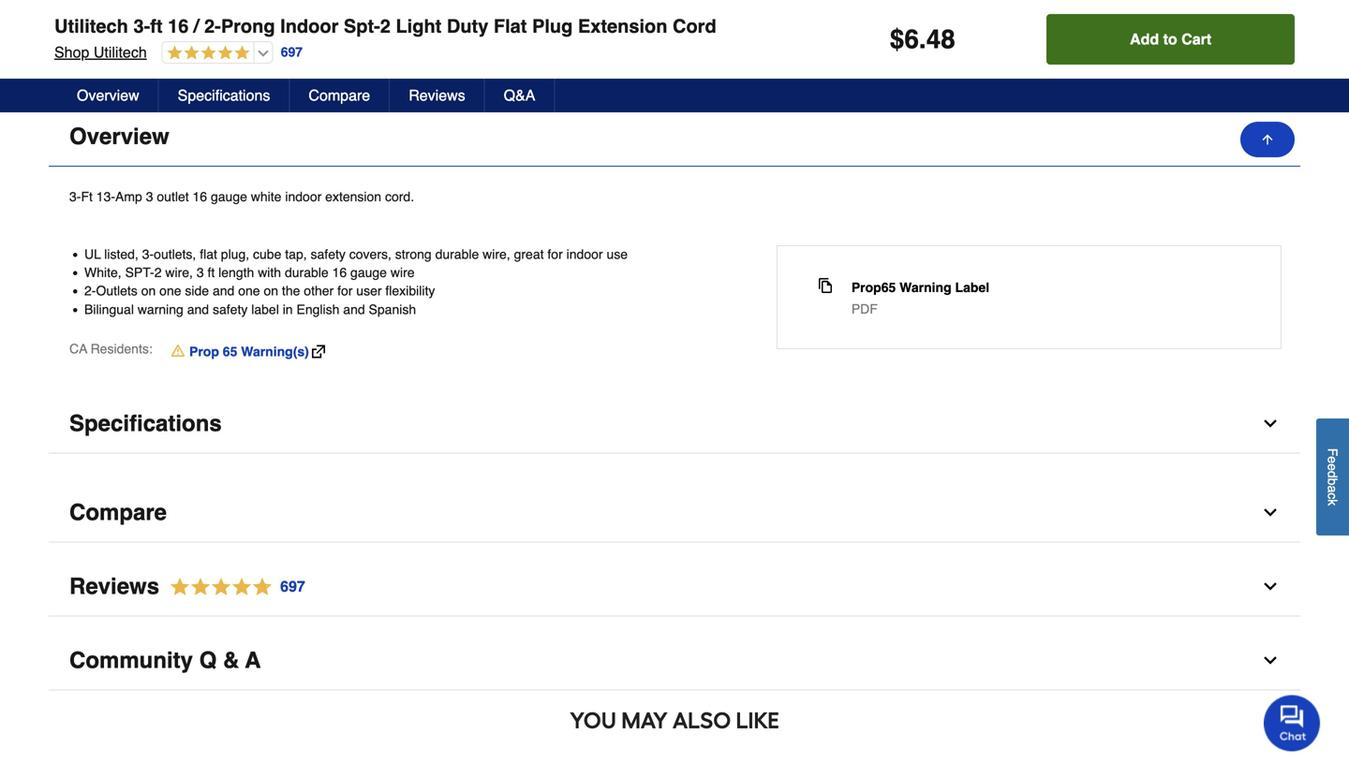Task type: describe. For each thing, give the bounding box(es) containing it.
ft
[[81, 189, 93, 204]]

great
[[514, 247, 544, 262]]

$ for $ 0 .98
[[297, 16, 304, 30]]

.98
[[317, 16, 332, 30]]

community q & a button
[[49, 632, 1301, 691]]

chevron up image
[[1261, 127, 1280, 146]]

strong
[[395, 247, 432, 262]]

white
[[251, 189, 282, 204]]

1 vertical spatial compare button
[[49, 484, 1301, 543]]

q&a button
[[485, 79, 555, 112]]

1 horizontal spatial 16
[[193, 189, 207, 204]]

add to cart button
[[1047, 14, 1295, 65]]

16 inside ul listed, 3-outlets, flat plug, cube tap, safety covers, strong durable wire, great for indoor use white, spt-2 wire, 3 ft length with durable 16 gauge wire 2-outlets on one side and one on the other for user flexibility bilingual warning and safety label in english and spanish
[[332, 265, 347, 280]]

light
[[396, 15, 442, 37]]

0 horizontal spatial reviews
[[69, 574, 159, 600]]

1 horizontal spatial safety
[[311, 247, 346, 262]]

in
[[283, 302, 293, 317]]

f e e d b a c k
[[1326, 448, 1341, 506]]

2 on from the left
[[264, 284, 278, 299]]

$ 2 .27
[[544, 13, 578, 40]]

d
[[1326, 471, 1341, 478]]

community q & a
[[69, 648, 261, 674]]

to
[[1164, 30, 1178, 48]]

prop
[[189, 344, 219, 359]]

q&a
[[504, 87, 536, 104]]

.48
[[69, 16, 85, 30]]

ca residents:
[[69, 341, 152, 356]]

flat
[[494, 15, 527, 37]]

tap,
[[285, 247, 307, 262]]

65
[[223, 344, 237, 359]]

chevron down image for community q & a
[[1261, 652, 1280, 670]]

1 vertical spatial 3-
[[69, 189, 81, 204]]

english
[[297, 302, 340, 317]]

amp
[[115, 189, 142, 204]]

side
[[185, 284, 209, 299]]

&
[[223, 648, 239, 674]]

pdf
[[852, 302, 878, 317]]

f e e d b a c k button
[[1317, 419, 1349, 536]]

2 e from the top
[[1326, 464, 1341, 471]]

ul
[[84, 247, 101, 262]]

1 vertical spatial durable
[[285, 265, 329, 280]]

spt-
[[344, 15, 380, 37]]

c
[[1326, 493, 1341, 499]]

ul listed, 3-outlets, flat plug, cube tap, safety covers, strong durable wire, great for indoor use white, spt-2 wire, 3 ft length with durable 16 gauge wire 2-outlets on one side and one on the other for user flexibility bilingual warning and safety label in english and spanish
[[84, 247, 628, 317]]

1 on from the left
[[141, 284, 156, 299]]

ft inside ul listed, 3-outlets, flat plug, cube tap, safety covers, strong durable wire, great for indoor use white, spt-2 wire, 3 ft length with durable 16 gauge wire 2-outlets on one side and one on the other for user flexibility bilingual warning and safety label in english and spanish
[[208, 265, 215, 280]]

0 horizontal spatial wire,
[[165, 265, 193, 280]]

0 vertical spatial overview
[[77, 87, 139, 104]]

chat invite button image
[[1264, 695, 1321, 752]]

cord.
[[385, 189, 414, 204]]

prop65
[[852, 280, 896, 295]]

k
[[1326, 499, 1341, 506]]

arrow up image
[[1260, 132, 1275, 147]]

other
[[304, 284, 334, 299]]

gauge inside ul listed, 3-outlets, flat plug, cube tap, safety covers, strong durable wire, great for indoor use white, spt-2 wire, 3 ft length with durable 16 gauge wire 2-outlets on one side and one on the other for user flexibility bilingual warning and safety label in english and spanish
[[351, 265, 387, 280]]

duty
[[447, 15, 489, 37]]

3-ft 13-amp 3 outlet 16 gauge white indoor extension cord.
[[69, 189, 414, 204]]

bilingual
[[84, 302, 134, 317]]

1 vertical spatial specifications
[[69, 411, 222, 437]]

2 inside ul listed, 3-outlets, flat plug, cube tap, safety covers, strong durable wire, great for indoor use white, spt-2 wire, 3 ft length with durable 16 gauge wire 2-outlets on one side and one on the other for user flexibility bilingual warning and safety label in english and spanish
[[154, 265, 162, 280]]

a
[[245, 648, 261, 674]]

reviews button
[[390, 79, 485, 112]]

user
[[356, 284, 382, 299]]

link icon image
[[312, 345, 325, 358]]

0
[[304, 13, 317, 40]]

cube
[[253, 247, 281, 262]]

1 697 from the top
[[281, 45, 303, 60]]

wire
[[391, 265, 415, 280]]

may
[[622, 707, 668, 735]]

$ for $ 6 .48
[[51, 16, 57, 30]]

prop 65 warning(s) link
[[171, 342, 325, 361]]

community
[[69, 648, 193, 674]]

1 vertical spatial safety
[[213, 302, 248, 317]]

0 vertical spatial 2-
[[204, 15, 221, 37]]

warning image
[[171, 343, 185, 358]]

$ 0 .98
[[297, 13, 332, 40]]

shop utilitech
[[54, 44, 147, 61]]

you may also like
[[570, 707, 779, 735]]

warning(s)
[[241, 344, 309, 359]]

prop 65 warning(s)
[[189, 344, 309, 359]]

1 vertical spatial specifications button
[[49, 395, 1301, 454]]

like
[[736, 707, 779, 735]]

warning
[[138, 302, 184, 317]]

label
[[955, 280, 990, 295]]

outlets
[[96, 284, 138, 299]]

add
[[1130, 30, 1159, 48]]

0 horizontal spatial 3
[[146, 189, 153, 204]]

$ for $ 6 . 48
[[890, 24, 905, 54]]

extension
[[325, 189, 381, 204]]

cart
[[1182, 30, 1212, 48]]

0 vertical spatial indoor
[[285, 189, 322, 204]]

$ for $ 2 .27
[[544, 16, 551, 30]]

utilitech 3-ft 16 / 2-prong indoor spt-2 light duty flat plug extension cord
[[54, 15, 717, 37]]

1 horizontal spatial for
[[548, 247, 563, 262]]

f
[[1326, 448, 1341, 456]]

b
[[1326, 478, 1341, 486]]

0 vertical spatial specifications button
[[159, 79, 290, 112]]

prong
[[221, 15, 275, 37]]

6 for .48
[[57, 13, 69, 40]]

2 697 from the top
[[280, 578, 305, 595]]

label
[[251, 302, 279, 317]]

the
[[282, 284, 300, 299]]



Task type: locate. For each thing, give the bounding box(es) containing it.
flat
[[200, 247, 217, 262]]

$ left .27
[[544, 16, 551, 30]]

1 vertical spatial for
[[337, 284, 353, 299]]

indoor
[[280, 15, 339, 37]]

for
[[548, 247, 563, 262], [337, 284, 353, 299]]

specifications down prong
[[178, 87, 270, 104]]

0 vertical spatial reviews
[[409, 87, 465, 104]]

0 horizontal spatial and
[[187, 302, 209, 317]]

flexibility
[[386, 284, 435, 299]]

outlets,
[[154, 247, 196, 262]]

covers,
[[349, 247, 392, 262]]

plug
[[532, 15, 573, 37]]

compare for the bottom compare button
[[69, 500, 167, 526]]

2 one from the left
[[238, 284, 260, 299]]

1 chevron down image from the top
[[1261, 415, 1280, 433]]

1 horizontal spatial ft
[[208, 265, 215, 280]]

cord
[[673, 15, 717, 37]]

/
[[194, 15, 199, 37]]

reviews up community
[[69, 574, 159, 600]]

0 horizontal spatial compare
[[69, 500, 167, 526]]

2 vertical spatial 16
[[332, 265, 347, 280]]

and down side
[[187, 302, 209, 317]]

0 horizontal spatial 2
[[154, 265, 162, 280]]

gauge
[[211, 189, 247, 204], [351, 265, 387, 280]]

0 horizontal spatial safety
[[213, 302, 248, 317]]

for left user
[[337, 284, 353, 299]]

shop
[[54, 44, 89, 61]]

2 horizontal spatial 16
[[332, 265, 347, 280]]

16 right outlet on the left top of page
[[193, 189, 207, 204]]

residents:
[[90, 341, 152, 356]]

use
[[607, 247, 628, 262]]

3-
[[133, 15, 150, 37], [69, 189, 81, 204], [142, 247, 154, 262]]

chevron down image left k
[[1261, 504, 1280, 522]]

0 vertical spatial 697
[[281, 45, 303, 60]]

0 horizontal spatial ft
[[150, 15, 163, 37]]

13-
[[96, 189, 115, 204]]

4.7 stars image down /
[[163, 45, 250, 62]]

2 left "light"
[[380, 15, 391, 37]]

1 vertical spatial compare
[[69, 500, 167, 526]]

e up b
[[1326, 464, 1341, 471]]

0 horizontal spatial durable
[[285, 265, 329, 280]]

safety left label
[[213, 302, 248, 317]]

utilitech
[[54, 15, 128, 37], [94, 44, 147, 61]]

wire,
[[483, 247, 510, 262], [165, 265, 193, 280]]

1 horizontal spatial compare
[[309, 87, 370, 104]]

you
[[570, 707, 617, 735]]

chevron down image
[[1261, 415, 1280, 433], [1261, 578, 1280, 596]]

length
[[218, 265, 254, 280]]

3- left "13-"
[[69, 189, 81, 204]]

1 horizontal spatial 2
[[380, 15, 391, 37]]

$ inside $ 0 .98
[[297, 16, 304, 30]]

indoor left use
[[567, 247, 603, 262]]

0 horizontal spatial gauge
[[211, 189, 247, 204]]

1 vertical spatial 697
[[280, 578, 305, 595]]

0 vertical spatial 4.7 stars image
[[163, 45, 250, 62]]

697
[[281, 45, 303, 60], [280, 578, 305, 595]]

ft left /
[[150, 15, 163, 37]]

3- up shop utilitech on the left of page
[[133, 15, 150, 37]]

3 right 'amp'
[[146, 189, 153, 204]]

utilitech up shop utilitech on the left of page
[[54, 15, 128, 37]]

2 horizontal spatial and
[[343, 302, 365, 317]]

1 one from the left
[[159, 284, 181, 299]]

3 inside ul listed, 3-outlets, flat plug, cube tap, safety covers, strong durable wire, great for indoor use white, spt-2 wire, 3 ft length with durable 16 gauge wire 2-outlets on one side and one on the other for user flexibility bilingual warning and safety label in english and spanish
[[197, 265, 204, 280]]

for right 'great'
[[548, 247, 563, 262]]

0 vertical spatial 3-
[[133, 15, 150, 37]]

indoor right white
[[285, 189, 322, 204]]

1 vertical spatial chevron down image
[[1261, 652, 1280, 670]]

white,
[[84, 265, 122, 280]]

chevron down image up chat invite button image
[[1261, 652, 1280, 670]]

plug,
[[221, 247, 249, 262]]

0 vertical spatial 16
[[168, 15, 189, 37]]

1 horizontal spatial 2-
[[204, 15, 221, 37]]

16 up other
[[332, 265, 347, 280]]

extension
[[578, 15, 668, 37]]

2 chevron down image from the top
[[1261, 578, 1280, 596]]

warning
[[900, 280, 952, 295]]

6 for .
[[905, 24, 919, 54]]

3- inside ul listed, 3-outlets, flat plug, cube tap, safety covers, strong durable wire, great for indoor use white, spt-2 wire, 3 ft length with durable 16 gauge wire 2-outlets on one side and one on the other for user flexibility bilingual warning and safety label in english and spanish
[[142, 247, 154, 262]]

4.7 stars image
[[163, 45, 250, 62], [159, 575, 306, 600]]

0 vertical spatial chevron down image
[[1261, 504, 1280, 522]]

.27
[[563, 16, 578, 30]]

and down length
[[213, 284, 235, 299]]

6
[[57, 13, 69, 40], [905, 24, 919, 54]]

1 horizontal spatial indoor
[[567, 247, 603, 262]]

prop65 warning label pdf
[[852, 280, 990, 317]]

chevron down image for specifications
[[1261, 415, 1280, 433]]

compare for topmost compare button
[[309, 87, 370, 104]]

3- up spt-
[[142, 247, 154, 262]]

a
[[1326, 486, 1341, 493]]

document image
[[818, 278, 833, 293]]

1 horizontal spatial reviews
[[409, 87, 465, 104]]

1 vertical spatial indoor
[[567, 247, 603, 262]]

chevron down image inside community q & a button
[[1261, 652, 1280, 670]]

ft down flat
[[208, 265, 215, 280]]

with
[[258, 265, 281, 280]]

2 chevron down image from the top
[[1261, 652, 1280, 670]]

indoor inside ul listed, 3-outlets, flat plug, cube tap, safety covers, strong durable wire, great for indoor use white, spt-2 wire, 3 ft length with durable 16 gauge wire 2-outlets on one side and one on the other for user flexibility bilingual warning and safety label in english and spanish
[[567, 247, 603, 262]]

1 e from the top
[[1326, 456, 1341, 464]]

$ 6 . 48
[[890, 24, 956, 54]]

wire, left 'great'
[[483, 247, 510, 262]]

1 vertical spatial utilitech
[[94, 44, 147, 61]]

on down with
[[264, 284, 278, 299]]

0 vertical spatial durable
[[435, 247, 479, 262]]

16
[[168, 15, 189, 37], [193, 189, 207, 204], [332, 265, 347, 280]]

0 vertical spatial wire,
[[483, 247, 510, 262]]

$ 6 .48
[[51, 13, 85, 40]]

safety right tap,
[[311, 247, 346, 262]]

2-
[[204, 15, 221, 37], [84, 284, 96, 299]]

compare button
[[290, 79, 390, 112], [49, 484, 1301, 543]]

add to cart
[[1130, 30, 1212, 48]]

reviews inside button
[[409, 87, 465, 104]]

gauge left white
[[211, 189, 247, 204]]

0 horizontal spatial 2-
[[84, 284, 96, 299]]

indoor
[[285, 189, 322, 204], [567, 247, 603, 262]]

1 horizontal spatial wire,
[[483, 247, 510, 262]]

4.7 stars image up &
[[159, 575, 306, 600]]

compare
[[309, 87, 370, 104], [69, 500, 167, 526]]

durable down tap,
[[285, 265, 329, 280]]

2 vertical spatial 3-
[[142, 247, 154, 262]]

1 horizontal spatial gauge
[[351, 265, 387, 280]]

1 horizontal spatial 6
[[905, 24, 919, 54]]

1 vertical spatial 2-
[[84, 284, 96, 299]]

1 vertical spatial gauge
[[351, 265, 387, 280]]

0 vertical spatial ft
[[150, 15, 163, 37]]

also
[[673, 707, 731, 735]]

$ inside $ 6 .48
[[51, 16, 57, 30]]

0 vertical spatial for
[[548, 247, 563, 262]]

0 vertical spatial safety
[[311, 247, 346, 262]]

3 up side
[[197, 265, 204, 280]]

specifications down residents:
[[69, 411, 222, 437]]

q
[[199, 648, 217, 674]]

chevron down image for reviews
[[1261, 578, 1280, 596]]

one down length
[[238, 284, 260, 299]]

chevron down image for compare
[[1261, 504, 1280, 522]]

0 vertical spatial utilitech
[[54, 15, 128, 37]]

overview
[[77, 87, 139, 104], [69, 124, 169, 149]]

$ left '.98'
[[297, 16, 304, 30]]

0 horizontal spatial indoor
[[285, 189, 322, 204]]

0 horizontal spatial one
[[159, 284, 181, 299]]

on
[[141, 284, 156, 299], [264, 284, 278, 299]]

0 horizontal spatial on
[[141, 284, 156, 299]]

1 vertical spatial overview
[[69, 124, 169, 149]]

1 vertical spatial ft
[[208, 265, 215, 280]]

1 vertical spatial 16
[[193, 189, 207, 204]]

wire, down outlets,
[[165, 265, 193, 280]]

0 vertical spatial compare
[[309, 87, 370, 104]]

specifications
[[178, 87, 270, 104], [69, 411, 222, 437]]

listed,
[[104, 247, 139, 262]]

2
[[551, 13, 563, 40], [380, 15, 391, 37], [154, 265, 162, 280]]

utilitech right shop at left
[[94, 44, 147, 61]]

on down spt-
[[141, 284, 156, 299]]

0 horizontal spatial for
[[337, 284, 353, 299]]

0 vertical spatial compare button
[[290, 79, 390, 112]]

overview button
[[58, 79, 159, 112], [49, 108, 1301, 167]]

chevron down image
[[1261, 504, 1280, 522], [1261, 652, 1280, 670]]

0 horizontal spatial 16
[[168, 15, 189, 37]]

6 left 48
[[905, 24, 919, 54]]

durable right strong
[[435, 247, 479, 262]]

$ inside $ 2 .27
[[544, 16, 551, 30]]

1 vertical spatial 4.7 stars image
[[159, 575, 306, 600]]

6 up shop at left
[[57, 13, 69, 40]]

1 horizontal spatial on
[[264, 284, 278, 299]]

2 horizontal spatial 2
[[551, 13, 563, 40]]

1 horizontal spatial one
[[238, 284, 260, 299]]

e up d
[[1326, 456, 1341, 464]]

durable
[[435, 247, 479, 262], [285, 265, 329, 280]]

1 vertical spatial 3
[[197, 265, 204, 280]]

and
[[213, 284, 235, 299], [187, 302, 209, 317], [343, 302, 365, 317]]

$
[[51, 16, 57, 30], [297, 16, 304, 30], [544, 16, 551, 30], [890, 24, 905, 54]]

0 vertical spatial chevron down image
[[1261, 415, 1280, 433]]

one up warning
[[159, 284, 181, 299]]

.
[[919, 24, 927, 54]]

spanish
[[369, 302, 416, 317]]

one
[[159, 284, 181, 299], [238, 284, 260, 299]]

and down user
[[343, 302, 365, 317]]

1 vertical spatial wire,
[[165, 265, 193, 280]]

reviews down "light"
[[409, 87, 465, 104]]

1 chevron down image from the top
[[1261, 504, 1280, 522]]

outlet
[[157, 189, 189, 204]]

2 right flat
[[551, 13, 563, 40]]

0 horizontal spatial 6
[[57, 13, 69, 40]]

0 vertical spatial 3
[[146, 189, 153, 204]]

1 vertical spatial reviews
[[69, 574, 159, 600]]

prop65 warning label link
[[852, 278, 990, 297]]

gauge up user
[[351, 265, 387, 280]]

0 vertical spatial specifications
[[178, 87, 270, 104]]

2 down outlets,
[[154, 265, 162, 280]]

1 horizontal spatial and
[[213, 284, 235, 299]]

1 horizontal spatial durable
[[435, 247, 479, 262]]

reviews
[[409, 87, 465, 104], [69, 574, 159, 600]]

spt-
[[125, 265, 154, 280]]

1 vertical spatial chevron down image
[[1261, 578, 1280, 596]]

1 horizontal spatial 3
[[197, 265, 204, 280]]

$ left the .48
[[51, 16, 57, 30]]

48
[[927, 24, 956, 54]]

$ left .
[[890, 24, 905, 54]]

overview up 'amp'
[[69, 124, 169, 149]]

2- down the white,
[[84, 284, 96, 299]]

4.7 stars image containing 697
[[159, 575, 306, 600]]

overview down shop utilitech on the left of page
[[77, 87, 139, 104]]

2- inside ul listed, 3-outlets, flat plug, cube tap, safety covers, strong durable wire, great for indoor use white, spt-2 wire, 3 ft length with durable 16 gauge wire 2-outlets on one side and one on the other for user flexibility bilingual warning and safety label in english and spanish
[[84, 284, 96, 299]]

2- right /
[[204, 15, 221, 37]]

0 vertical spatial gauge
[[211, 189, 247, 204]]

ca
[[69, 341, 87, 356]]

16 left /
[[168, 15, 189, 37]]



Task type: vqa. For each thing, say whether or not it's contained in the screenshot.
the bottommost durable
yes



